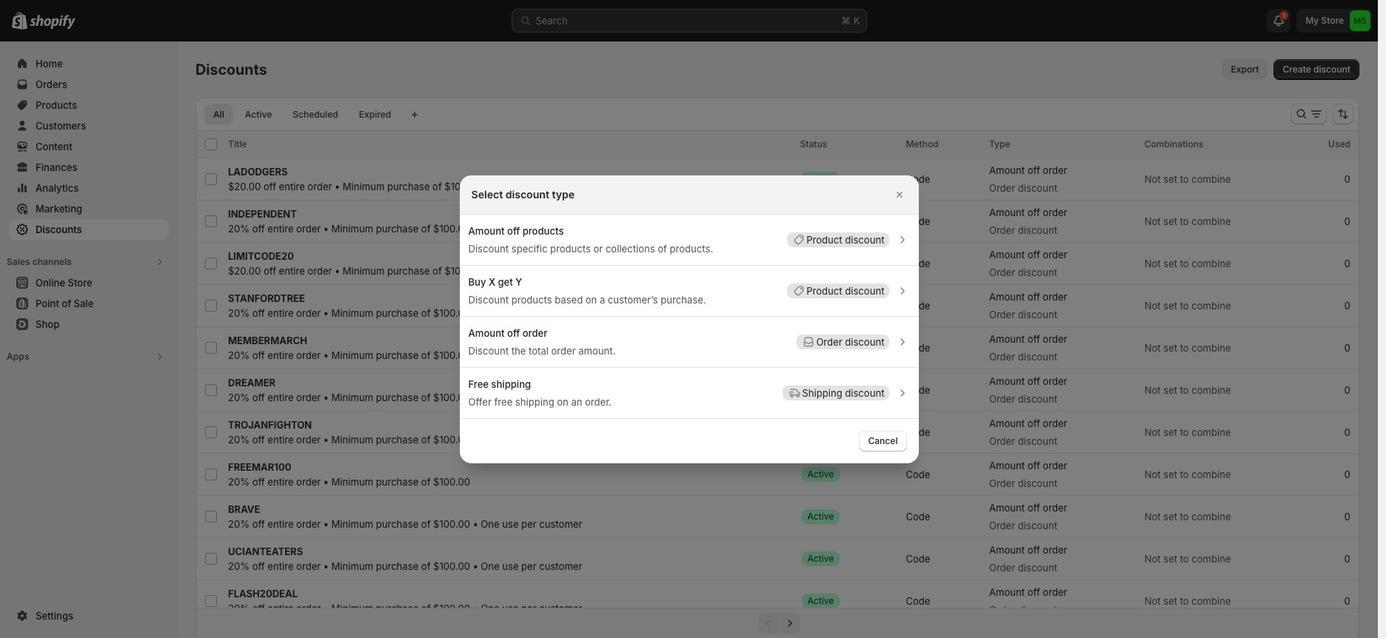 Task type: vqa. For each thing, say whether or not it's contained in the screenshot.
Shopify image
yes



Task type: locate. For each thing, give the bounding box(es) containing it.
pagination element
[[195, 608, 1359, 638]]

tab list
[[201, 104, 403, 125]]

shopify image
[[30, 15, 76, 30]]

dialog
[[0, 175, 1378, 463]]



